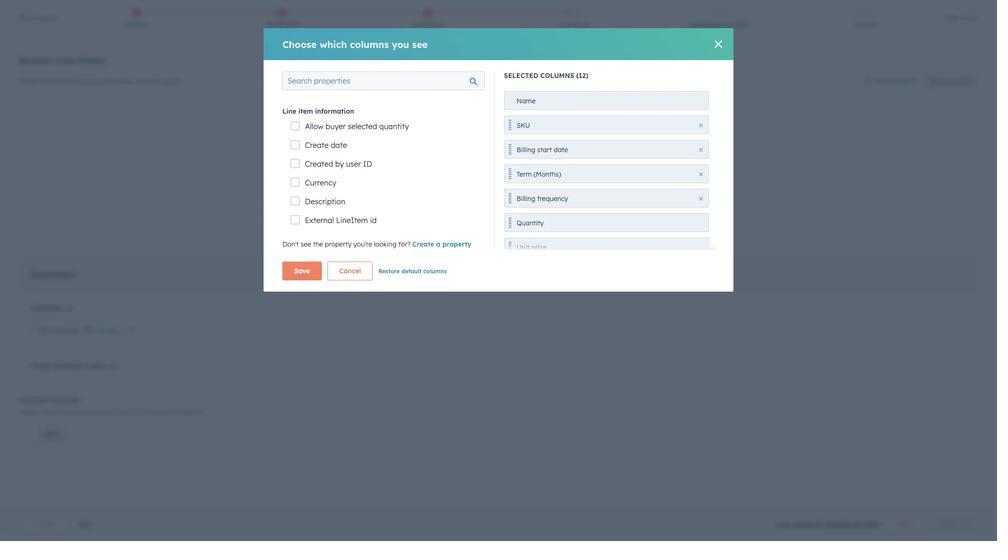 Task type: vqa. For each thing, say whether or not it's contained in the screenshot.
the middle deal
yes



Task type: describe. For each thing, give the bounding box(es) containing it.
you're
[[423, 213, 441, 221]]

1 horizontal spatial library
[[427, 231, 449, 240]]

total
[[34, 398, 53, 407]]

marketing
[[29, 7, 67, 16]]

selling
[[443, 213, 463, 221]]

marketplaces image
[[873, 28, 882, 36]]

0 vertical spatial your
[[407, 192, 429, 204]]

calling icon button
[[850, 25, 866, 37]]

product inside button
[[376, 254, 401, 262]]

add for add line items to your deal
[[325, 192, 344, 204]]

back to deal
[[30, 76, 65, 83]]

back
[[30, 76, 44, 83]]

or
[[248, 7, 254, 16]]

items for for
[[352, 213, 369, 221]]

line for add line items for the products you're selling to your customer.
[[340, 213, 350, 221]]

(
[[320, 145, 323, 153]]

about
[[365, 231, 385, 240]]

1 vertical spatial your
[[473, 213, 487, 221]]

line for add line items to your deal
[[347, 192, 364, 204]]

to inside talk to sales button
[[311, 8, 317, 15]]

for
[[371, 213, 380, 221]]

deal
[[278, 145, 292, 153]]

hubspot link
[[11, 25, 35, 37]]

0 vertical spatial deal
[[53, 76, 65, 83]]

2 $0.00 from the left
[[342, 145, 359, 153]]

add for add line items for the products you're selling to your customer.
[[325, 213, 338, 221]]

total contract value
[[34, 398, 110, 407]]

learn more about the product library
[[325, 231, 449, 240]]

library inside button
[[403, 254, 425, 262]]

1 vertical spatial the
[[387, 231, 397, 240]]

items for to
[[366, 192, 392, 204]]

add line items to your deal
[[325, 192, 452, 204]]

select from product library button
[[325, 249, 437, 268]]

your
[[9, 7, 27, 16]]

help?
[[273, 7, 290, 16]]

back to deal button
[[23, 76, 65, 83]]

create quote button
[[909, 85, 975, 104]]

more
[[346, 231, 363, 240]]

talk to sales button
[[293, 6, 339, 18]]

contract
[[55, 398, 87, 407]]

in
[[76, 88, 85, 100]]

items
[[45, 88, 73, 100]]

professional
[[88, 7, 134, 16]]



Task type: locate. For each thing, give the bounding box(es) containing it.
library
[[427, 231, 449, 240], [403, 254, 425, 262]]

0 horizontal spatial library
[[403, 254, 425, 262]]

0 vertical spatial items
[[366, 192, 392, 204]]

to right back
[[45, 76, 51, 83]]

learn
[[325, 231, 344, 240]]

add line items for the products you're selling to your customer.
[[325, 213, 518, 221]]

marketplaces button
[[867, 23, 887, 39]]

subtotal
[[34, 368, 66, 378]]

select from product library
[[337, 254, 425, 262]]

2 vertical spatial deal
[[432, 192, 452, 204]]

1 horizontal spatial your
[[473, 213, 487, 221]]

0 vertical spatial product
[[399, 231, 425, 240]]

menu
[[797, 23, 986, 39]]

$0.00 right ):
[[342, 145, 359, 153]]

items up for
[[366, 192, 392, 204]]

line
[[347, 192, 364, 204], [340, 213, 350, 221]]

the right for
[[381, 213, 391, 221]]

product down products
[[399, 231, 425, 240]]

learn more about the product library link
[[325, 231, 449, 240]]

1 vertical spatial deal
[[111, 88, 132, 100]]

your marketing hub professional trial has ended. have questions or need help?
[[9, 7, 290, 16]]

):
[[336, 145, 340, 153]]

your left customer. in the top of the page
[[473, 213, 487, 221]]

deal up the items
[[53, 76, 65, 83]]

0 horizontal spatial $0.00
[[249, 145, 267, 153]]

hub
[[70, 7, 85, 16]]

deal amount ( acv ): $0.00
[[278, 145, 359, 153]]

line
[[23, 88, 42, 100]]

ended.
[[169, 7, 194, 16]]

1 vertical spatial line
[[340, 213, 350, 221]]

1 vertical spatial library
[[403, 254, 425, 262]]

deal up you're
[[432, 192, 452, 204]]

$0.00
[[249, 145, 267, 153], [342, 145, 359, 153]]

$0.00 left deal at the left top of page
[[249, 145, 267, 153]]

0 horizontal spatial your
[[407, 192, 429, 204]]

deal right new
[[111, 88, 132, 100]]

your
[[407, 192, 429, 204], [473, 213, 487, 221]]

products
[[393, 213, 421, 221]]

deal inside banner
[[111, 88, 132, 100]]

0 vertical spatial library
[[427, 231, 449, 240]]

1 vertical spatial add
[[325, 213, 338, 221]]

product right the from
[[376, 254, 401, 262]]

need
[[256, 7, 271, 16]]

to right talk
[[311, 8, 317, 15]]

create
[[921, 90, 942, 99]]

to
[[311, 8, 317, 15], [45, 76, 51, 83], [395, 192, 405, 204], [464, 213, 471, 221]]

1 horizontal spatial deal
[[111, 88, 132, 100]]

1 add from the top
[[325, 192, 344, 204]]

add
[[325, 192, 344, 204], [325, 213, 338, 221]]

0 vertical spatial line
[[347, 192, 364, 204]]

talk
[[299, 8, 310, 15]]

hubspot image
[[17, 25, 28, 37]]

items left for
[[352, 213, 369, 221]]

from
[[359, 254, 374, 262]]

0 vertical spatial the
[[381, 213, 391, 221]]

library down learn more about the product library link
[[403, 254, 425, 262]]

trial
[[136, 7, 151, 16]]

value
[[89, 398, 110, 407]]

your up add line items for the products you're selling to your customer.
[[407, 192, 429, 204]]

summary
[[34, 333, 80, 345]]

0 vertical spatial add
[[325, 192, 344, 204]]

line items in new deal banner
[[23, 82, 975, 104]]

line items in new deal
[[23, 88, 132, 100]]

the
[[381, 213, 391, 221], [387, 231, 397, 240]]

to right selling
[[464, 213, 471, 221]]

2 add from the top
[[325, 213, 338, 221]]

library down you're
[[427, 231, 449, 240]]

close image
[[975, 8, 982, 16]]

have
[[198, 7, 214, 16]]

items
[[366, 192, 392, 204], [352, 213, 369, 221]]

new
[[88, 88, 108, 100]]

amount
[[294, 145, 318, 153]]

1 vertical spatial items
[[352, 213, 369, 221]]

1 horizontal spatial $0.00
[[342, 145, 359, 153]]

the right about
[[387, 231, 397, 240]]

2 horizontal spatial deal
[[432, 192, 452, 204]]

menu item
[[937, 23, 986, 39]]

1 $0.00 from the left
[[249, 145, 267, 153]]

0 horizontal spatial deal
[[53, 76, 65, 83]]

sales
[[318, 8, 332, 15]]

to up products
[[395, 192, 405, 204]]

product
[[399, 231, 425, 240], [376, 254, 401, 262]]

1 vertical spatial product
[[376, 254, 401, 262]]

questions
[[216, 7, 246, 16]]

acv
[[323, 145, 336, 153]]

talk to sales
[[299, 8, 332, 15]]

quote
[[944, 90, 963, 99]]

customer.
[[488, 213, 518, 221]]

has
[[154, 7, 167, 16]]

create quote
[[921, 90, 963, 99]]

calling icon image
[[853, 27, 862, 36]]

deal
[[53, 76, 65, 83], [111, 88, 132, 100], [432, 192, 452, 204]]

select
[[337, 254, 357, 262]]



